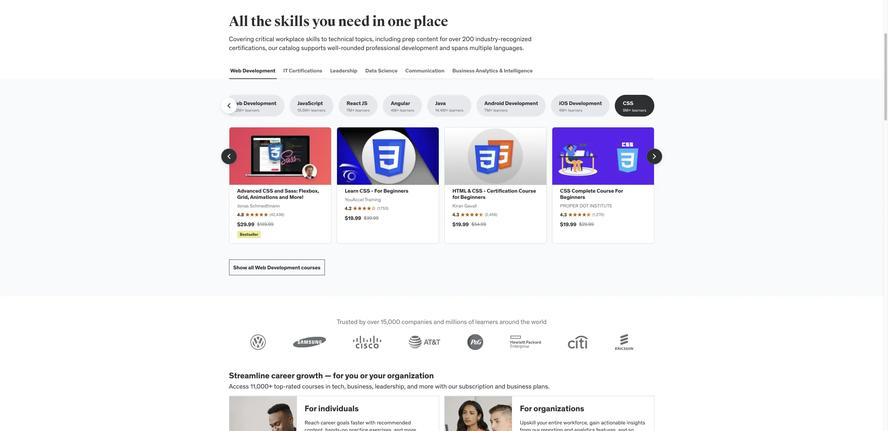 Task type: locate. For each thing, give the bounding box(es) containing it.
catalog
[[279, 44, 300, 52]]

1 horizontal spatial &
[[500, 67, 503, 74]]

supports
[[301, 44, 326, 52]]

development down certifications,
[[243, 67, 275, 74]]

2 vertical spatial our
[[532, 427, 540, 431]]

career for streamline
[[271, 370, 295, 381]]

1 vertical spatial in
[[326, 382, 331, 390]]

business,
[[347, 382, 374, 390]]

you left or
[[345, 370, 359, 381]]

course right the complete on the top right
[[597, 187, 614, 194]]

1 vertical spatial your
[[537, 419, 547, 426]]

over right by
[[367, 318, 379, 326]]

1 horizontal spatial 7m+
[[485, 108, 493, 113]]

1 horizontal spatial over
[[449, 35, 461, 43]]

our inside 'upskill your entire workforce, gain actionable insights from our reporting and analytics features, and s'
[[532, 427, 540, 431]]

it certifications button
[[282, 63, 324, 78]]

development right all
[[267, 264, 300, 271]]

0 vertical spatial you
[[312, 13, 336, 30]]

web inside "button"
[[230, 67, 242, 74]]

7m+ down react
[[347, 108, 355, 113]]

millions
[[446, 318, 467, 326]]

css inside html & css - certification course for beginners
[[472, 187, 483, 194]]

grid,
[[237, 194, 249, 200]]

1 vertical spatial web
[[231, 100, 243, 106]]

all the skills you need in one place
[[229, 13, 448, 30]]

0 horizontal spatial career
[[271, 370, 295, 381]]

skills up supports
[[306, 35, 320, 43]]

1 4m+ from the left
[[391, 108, 399, 113]]

procter & gamble logo image
[[467, 334, 483, 350]]

0 vertical spatial over
[[449, 35, 461, 43]]

1 horizontal spatial career
[[321, 419, 336, 426]]

next image
[[649, 151, 660, 162]]

beginners
[[384, 187, 409, 194], [461, 194, 486, 200], [560, 194, 585, 200]]

for
[[375, 187, 382, 194], [615, 187, 623, 194], [305, 403, 317, 414], [520, 403, 532, 414]]

0 horizontal spatial over
[[367, 318, 379, 326]]

css right advanced
[[263, 187, 273, 194]]

0 vertical spatial your
[[369, 370, 386, 381]]

intelligence
[[504, 67, 533, 74]]

data science
[[365, 67, 398, 74]]

web right all
[[255, 264, 266, 271]]

in
[[372, 13, 385, 30], [326, 382, 331, 390]]

1 horizontal spatial 4m+
[[559, 108, 567, 113]]

0 horizontal spatial -
[[371, 187, 373, 194]]

career up top-
[[271, 370, 295, 381]]

entire
[[549, 419, 562, 426]]

web development 12.2m+ learners
[[231, 100, 276, 113]]

1 horizontal spatial our
[[449, 382, 458, 390]]

your inside streamline career growth — for you or your organization access 11,000+ top-rated courses in tech, business, leadership, and more with our subscription and business plans.
[[369, 370, 386, 381]]

hewlett packard enterprise logo image
[[510, 335, 541, 349]]

7m+ for react js
[[347, 108, 355, 113]]

development up 12.2m+
[[244, 100, 276, 106]]

and
[[440, 44, 450, 52], [274, 187, 284, 194], [279, 194, 288, 200], [434, 318, 444, 326], [407, 382, 418, 390], [495, 382, 506, 390], [394, 427, 403, 431], [564, 427, 573, 431], [618, 427, 627, 431]]

with
[[435, 382, 447, 390], [366, 419, 376, 426]]

css right html
[[472, 187, 483, 194]]

science
[[378, 67, 398, 74]]

- right the learn
[[371, 187, 373, 194]]

web
[[230, 67, 242, 74], [231, 100, 243, 106], [255, 264, 266, 271]]

1 horizontal spatial in
[[372, 13, 385, 30]]

previous image inside carousel element
[[224, 151, 234, 162]]

learners inside react js 7m+ learners
[[356, 108, 370, 113]]

carousel element
[[221, 127, 662, 244]]

communication
[[406, 67, 445, 74]]

1 horizontal spatial for
[[440, 35, 448, 43]]

and down recommended
[[394, 427, 403, 431]]

with up exercises,
[[366, 419, 376, 426]]

7m+
[[347, 108, 355, 113], [485, 108, 493, 113]]

2 7m+ from the left
[[485, 108, 493, 113]]

web for web development
[[230, 67, 242, 74]]

workplace
[[276, 35, 305, 43]]

development inside web development 12.2m+ learners
[[244, 100, 276, 106]]

& right analytics
[[500, 67, 503, 74]]

from
[[520, 427, 531, 431]]

2 4m+ from the left
[[559, 108, 567, 113]]

0 vertical spatial career
[[271, 370, 295, 381]]

1 vertical spatial previous image
[[224, 151, 234, 162]]

4m+ down angular
[[391, 108, 399, 113]]

our down upskill
[[532, 427, 540, 431]]

css 9m+ learners
[[623, 100, 647, 113]]

0 horizontal spatial course
[[519, 187, 536, 194]]

the
[[251, 13, 272, 30], [521, 318, 530, 326]]

in down —
[[326, 382, 331, 390]]

0 horizontal spatial beginners
[[384, 187, 409, 194]]

1 horizontal spatial the
[[521, 318, 530, 326]]

7m+ for android development
[[485, 108, 493, 113]]

- left certification
[[484, 187, 486, 194]]

the left world at the bottom right of page
[[521, 318, 530, 326]]

beginners for css complete course for beginners
[[560, 194, 585, 200]]

upskill
[[520, 419, 536, 426]]

1 vertical spatial with
[[366, 419, 376, 426]]

learners inside css 9m+ learners
[[632, 108, 647, 113]]

course
[[519, 187, 536, 194], [597, 187, 614, 194]]

it
[[283, 67, 288, 74]]

certification
[[487, 187, 518, 194]]

development inside android development 7m+ learners
[[505, 100, 538, 106]]

trusted
[[337, 318, 358, 326]]

development inside "button"
[[243, 67, 275, 74]]

advanced
[[237, 187, 262, 194]]

1 vertical spatial career
[[321, 419, 336, 426]]

7m+ inside react js 7m+ learners
[[347, 108, 355, 113]]

4m+ inside angular 4m+ learners
[[391, 108, 399, 113]]

1 previous image from the top
[[224, 100, 234, 111]]

0 horizontal spatial 7m+
[[347, 108, 355, 113]]

recognized
[[501, 35, 532, 43]]

css inside css 9m+ learners
[[623, 100, 634, 106]]

9m+
[[623, 108, 631, 113]]

plans.
[[533, 382, 550, 390]]

0 horizontal spatial in
[[326, 382, 331, 390]]

1 course from the left
[[519, 187, 536, 194]]

1 horizontal spatial you
[[345, 370, 359, 381]]

beginners inside css complete course for beginners
[[560, 194, 585, 200]]

js
[[362, 100, 368, 106]]

2 horizontal spatial for
[[453, 194, 460, 200]]

professional
[[366, 44, 400, 52]]

workforce,
[[564, 419, 589, 426]]

—
[[325, 370, 331, 381]]

business analytics & intelligence
[[453, 67, 533, 74]]

you
[[312, 13, 336, 30], [345, 370, 359, 381]]

course right certification
[[519, 187, 536, 194]]

of
[[468, 318, 474, 326]]

business analytics & intelligence button
[[451, 63, 534, 78]]

spans
[[452, 44, 468, 52]]

career
[[271, 370, 295, 381], [321, 419, 336, 426]]

learners inside angular 4m+ learners
[[400, 108, 414, 113]]

7m+ down android
[[485, 108, 493, 113]]

you inside streamline career growth — for you or your organization access 11,000+ top-rated courses in tech, business, leadership, and more with our subscription and business plans.
[[345, 370, 359, 381]]

1 7m+ from the left
[[347, 108, 355, 113]]

ios
[[559, 100, 568, 106]]

1 horizontal spatial course
[[597, 187, 614, 194]]

att&t logo image
[[409, 335, 440, 349]]

development for android development 7m+ learners
[[505, 100, 538, 106]]

2 horizontal spatial our
[[532, 427, 540, 431]]

0 vertical spatial &
[[500, 67, 503, 74]]

with right "more" at left bottom
[[435, 382, 447, 390]]

analytics
[[476, 67, 498, 74]]

1 horizontal spatial with
[[435, 382, 447, 390]]

in up including
[[372, 13, 385, 30]]

0 vertical spatial in
[[372, 13, 385, 30]]

0 vertical spatial web
[[230, 67, 242, 74]]

2 course from the left
[[597, 187, 614, 194]]

your up reporting
[[537, 419, 547, 426]]

react js 7m+ learners
[[347, 100, 370, 113]]

skills
[[274, 13, 310, 30], [306, 35, 320, 43]]

insights
[[627, 419, 646, 426]]

our down critical
[[269, 44, 278, 52]]

previous image inside the 'topic filters' element
[[224, 100, 234, 111]]

career inside streamline career growth — for you or your organization access 11,000+ top-rated courses in tech, business, leadership, and more with our subscription and business plans.
[[271, 370, 295, 381]]

1 vertical spatial skills
[[306, 35, 320, 43]]

skills up the workplace
[[274, 13, 310, 30]]

0 horizontal spatial for
[[333, 370, 344, 381]]

14.4m+
[[435, 108, 448, 113]]

top-
[[274, 382, 286, 390]]

recommended
[[377, 419, 411, 426]]

cisco logo image
[[353, 335, 382, 349]]

and left the business
[[495, 382, 506, 390]]

0 vertical spatial previous image
[[224, 100, 234, 111]]

0 horizontal spatial &
[[468, 187, 471, 194]]

css up 9m+
[[623, 100, 634, 106]]

skills inside covering critical workplace skills to technical topics, including prep content for over 200 industry-recognized certifications, our catalog supports well-rounded professional development and spans multiple languages.
[[306, 35, 320, 43]]

1 vertical spatial courses
[[302, 382, 324, 390]]

0 horizontal spatial our
[[269, 44, 278, 52]]

learners inside java 14.4m+ learners
[[449, 108, 464, 113]]

the up critical
[[251, 13, 272, 30]]

development right android
[[505, 100, 538, 106]]

7m+ inside android development 7m+ learners
[[485, 108, 493, 113]]

for individuals
[[305, 403, 359, 414]]

learn css - for beginners
[[345, 187, 409, 194]]

course inside css complete course for beginners
[[597, 187, 614, 194]]

your right or
[[369, 370, 386, 381]]

development for web development 12.2m+ learners
[[244, 100, 276, 106]]

css inside advanced css and sass: flexbox, grid, animations and more!
[[263, 187, 273, 194]]

1 vertical spatial for
[[453, 194, 460, 200]]

business
[[507, 382, 532, 390]]

1 horizontal spatial beginners
[[461, 194, 486, 200]]

1 vertical spatial the
[[521, 318, 530, 326]]

web inside web development 12.2m+ learners
[[231, 100, 243, 106]]

and left millions
[[434, 318, 444, 326]]

learners inside android development 7m+ learners
[[494, 108, 508, 113]]

to
[[321, 35, 327, 43]]

learners inside ios development 4m+ learners
[[568, 108, 583, 113]]

1 vertical spatial &
[[468, 187, 471, 194]]

previous image
[[224, 100, 234, 111], [224, 151, 234, 162]]

1 vertical spatial our
[[449, 382, 458, 390]]

languages.
[[494, 44, 524, 52]]

0 vertical spatial with
[[435, 382, 447, 390]]

1 horizontal spatial your
[[537, 419, 547, 426]]

topic filters element
[[221, 95, 655, 117]]

angular
[[391, 100, 410, 106]]

4m+ down ios
[[559, 108, 567, 113]]

development for web development
[[243, 67, 275, 74]]

0 horizontal spatial your
[[369, 370, 386, 381]]

content
[[417, 35, 438, 43]]

companies
[[402, 318, 432, 326]]

rated
[[286, 382, 301, 390]]

for organizations
[[520, 403, 585, 414]]

learners inside javascript 15.5m+ learners
[[311, 108, 326, 113]]

0 horizontal spatial with
[[366, 419, 376, 426]]

career up 'hands-'
[[321, 419, 336, 426]]

2 vertical spatial for
[[333, 370, 344, 381]]

career for reach
[[321, 419, 336, 426]]

with inside "reach career goals faster with recommended content, hands-on practice exercises, and more."
[[366, 419, 376, 426]]

0 vertical spatial skills
[[274, 13, 310, 30]]

you up to at left top
[[312, 13, 336, 30]]

world
[[531, 318, 547, 326]]

including
[[375, 35, 401, 43]]

css
[[623, 100, 634, 106], [263, 187, 273, 194], [360, 187, 370, 194], [472, 187, 483, 194], [560, 187, 571, 194]]

analytics
[[574, 427, 595, 431]]

0 vertical spatial for
[[440, 35, 448, 43]]

& right html
[[468, 187, 471, 194]]

and left spans
[[440, 44, 450, 52]]

1 - from the left
[[371, 187, 373, 194]]

0 vertical spatial courses
[[301, 264, 321, 271]]

1 vertical spatial you
[[345, 370, 359, 381]]

2 previous image from the top
[[224, 151, 234, 162]]

0 horizontal spatial 4m+
[[391, 108, 399, 113]]

for inside html & css - certification course for beginners
[[453, 194, 460, 200]]

around
[[500, 318, 519, 326]]

2 horizontal spatial beginners
[[560, 194, 585, 200]]

0 horizontal spatial the
[[251, 13, 272, 30]]

rounded
[[341, 44, 365, 52]]

and down organization
[[407, 382, 418, 390]]

web down certifications,
[[230, 67, 242, 74]]

development right ios
[[569, 100, 602, 106]]

web up 12.2m+
[[231, 100, 243, 106]]

css left the complete on the top right
[[560, 187, 571, 194]]

our left subscription
[[449, 382, 458, 390]]

over up spans
[[449, 35, 461, 43]]

1 horizontal spatial -
[[484, 187, 486, 194]]

2 - from the left
[[484, 187, 486, 194]]

and inside "reach career goals faster with recommended content, hands-on practice exercises, and more."
[[394, 427, 403, 431]]

development inside ios development 4m+ learners
[[569, 100, 602, 106]]

0 vertical spatial our
[[269, 44, 278, 52]]

career inside "reach career goals faster with recommended content, hands-on practice exercises, and more."
[[321, 419, 336, 426]]



Task type: vqa. For each thing, say whether or not it's contained in the screenshot.


Task type: describe. For each thing, give the bounding box(es) containing it.
reach
[[305, 419, 320, 426]]

certifications
[[289, 67, 322, 74]]

it certifications
[[283, 67, 322, 74]]

data science button
[[364, 63, 399, 78]]

business
[[453, 67, 475, 74]]

& inside html & css - certification course for beginners
[[468, 187, 471, 194]]

ericsson logo image
[[615, 334, 633, 350]]

java
[[435, 100, 446, 106]]

streamline
[[229, 370, 270, 381]]

and down actionable at the right bottom of the page
[[618, 427, 627, 431]]

sass:
[[285, 187, 298, 194]]

industry-
[[476, 35, 501, 43]]

streamline career growth — for you or your organization access 11,000+ top-rated courses in tech, business, leadership, and more with our subscription and business plans.
[[229, 370, 550, 390]]

ios development 4m+ learners
[[559, 100, 602, 113]]

course inside html & css - certification course for beginners
[[519, 187, 536, 194]]

actionable
[[601, 419, 626, 426]]

features,
[[596, 427, 617, 431]]

trusted by over 15,000 companies and millions of learners around the world
[[337, 318, 547, 326]]

android
[[485, 100, 504, 106]]

place
[[414, 13, 448, 30]]

11,000+
[[250, 382, 273, 390]]

faster
[[351, 419, 364, 426]]

or
[[360, 370, 368, 381]]

organizations
[[534, 403, 585, 414]]

javascript
[[298, 100, 323, 106]]

react
[[347, 100, 361, 106]]

show
[[233, 264, 247, 271]]

courses inside streamline career growth — for you or your organization access 11,000+ top-rated courses in tech, business, leadership, and more with our subscription and business plans.
[[302, 382, 324, 390]]

growth
[[296, 370, 323, 381]]

15.5m+
[[298, 108, 310, 113]]

certifications,
[[229, 44, 267, 52]]

volkswagen logo image
[[250, 334, 266, 350]]

your inside 'upskill your entire workforce, gain actionable insights from our reporting and analytics features, and s'
[[537, 419, 547, 426]]

samsung logo image
[[293, 336, 326, 348]]

advanced css and sass: flexbox, grid, animations and more!
[[237, 187, 319, 200]]

1 vertical spatial over
[[367, 318, 379, 326]]

javascript 15.5m+ learners
[[298, 100, 326, 113]]

css inside css complete course for beginners
[[560, 187, 571, 194]]

one
[[388, 13, 411, 30]]

citi logo image
[[568, 335, 588, 349]]

subscription
[[459, 382, 494, 390]]

2 vertical spatial web
[[255, 264, 266, 271]]

html
[[453, 187, 467, 194]]

organization
[[387, 370, 434, 381]]

our inside covering critical workplace skills to technical topics, including prep content for over 200 industry-recognized certifications, our catalog supports well-rounded professional development and spans multiple languages.
[[269, 44, 278, 52]]

4m+ inside ios development 4m+ learners
[[559, 108, 567, 113]]

more.
[[404, 427, 418, 431]]

show all web development courses
[[233, 264, 321, 271]]

for inside covering critical workplace skills to technical topics, including prep content for over 200 industry-recognized certifications, our catalog supports well-rounded professional development and spans multiple languages.
[[440, 35, 448, 43]]

learners inside web development 12.2m+ learners
[[245, 108, 259, 113]]

all
[[248, 264, 254, 271]]

critical
[[256, 35, 274, 43]]

for inside css complete course for beginners
[[615, 187, 623, 194]]

hands-
[[325, 427, 342, 431]]

0 vertical spatial the
[[251, 13, 272, 30]]

prep
[[402, 35, 415, 43]]

over inside covering critical workplace skills to technical topics, including prep content for over 200 industry-recognized certifications, our catalog supports well-rounded professional development and spans multiple languages.
[[449, 35, 461, 43]]

beginners for learn css - for beginners
[[384, 187, 409, 194]]

leadership
[[330, 67, 358, 74]]

15,000
[[381, 318, 400, 326]]

in inside streamline career growth — for you or your organization access 11,000+ top-rated courses in tech, business, leadership, and more with our subscription and business plans.
[[326, 382, 331, 390]]

practice
[[349, 427, 368, 431]]

and left more! in the left top of the page
[[279, 194, 288, 200]]

200
[[462, 35, 474, 43]]

learn
[[345, 187, 359, 194]]

css right the learn
[[360, 187, 370, 194]]

and inside covering critical workplace skills to technical topics, including prep content for over 200 industry-recognized certifications, our catalog supports well-rounded professional development and spans multiple languages.
[[440, 44, 450, 52]]

covering critical workplace skills to technical topics, including prep content for over 200 industry-recognized certifications, our catalog supports well-rounded professional development and spans multiple languages.
[[229, 35, 532, 52]]

tech,
[[332, 382, 346, 390]]

and down workforce,
[[564, 427, 573, 431]]

more
[[419, 382, 434, 390]]

previous image for carousel element
[[224, 151, 234, 162]]

leadership button
[[329, 63, 359, 78]]

complete
[[572, 187, 596, 194]]

leadership,
[[375, 382, 406, 390]]

0 horizontal spatial you
[[312, 13, 336, 30]]

on
[[342, 427, 348, 431]]

data
[[365, 67, 377, 74]]

show all web development courses link
[[229, 260, 325, 275]]

content,
[[305, 427, 324, 431]]

- inside html & css - certification course for beginners
[[484, 187, 486, 194]]

beginners inside html & css - certification course for beginners
[[461, 194, 486, 200]]

reporting
[[541, 427, 563, 431]]

by
[[359, 318, 366, 326]]

web for web development 12.2m+ learners
[[231, 100, 243, 106]]

android development 7m+ learners
[[485, 100, 538, 113]]

web development
[[230, 67, 275, 74]]

communication button
[[404, 63, 446, 78]]

html & css - certification course for beginners
[[453, 187, 536, 200]]

development for ios development 4m+ learners
[[569, 100, 602, 106]]

for inside streamline career growth — for you or your organization access 11,000+ top-rated courses in tech, business, leadership, and more with our subscription and business plans.
[[333, 370, 344, 381]]

upskill your entire workforce, gain actionable insights from our reporting and analytics features, and s
[[520, 419, 646, 431]]

previous image for the 'topic filters' element
[[224, 100, 234, 111]]

and left sass:
[[274, 187, 284, 194]]

well-
[[328, 44, 341, 52]]

with inside streamline career growth — for you or your organization access 11,000+ top-rated courses in tech, business, leadership, and more with our subscription and business plans.
[[435, 382, 447, 390]]

individuals
[[318, 403, 359, 414]]

learn css - for beginners link
[[345, 187, 409, 194]]

& inside button
[[500, 67, 503, 74]]

need
[[338, 13, 370, 30]]

all
[[229, 13, 248, 30]]

reach career goals faster with recommended content, hands-on practice exercises, and more.
[[305, 419, 418, 431]]

gain
[[590, 419, 600, 426]]

12.2m+
[[231, 108, 244, 113]]

our inside streamline career growth — for you or your organization access 11,000+ top-rated courses in tech, business, leadership, and more with our subscription and business plans.
[[449, 382, 458, 390]]



